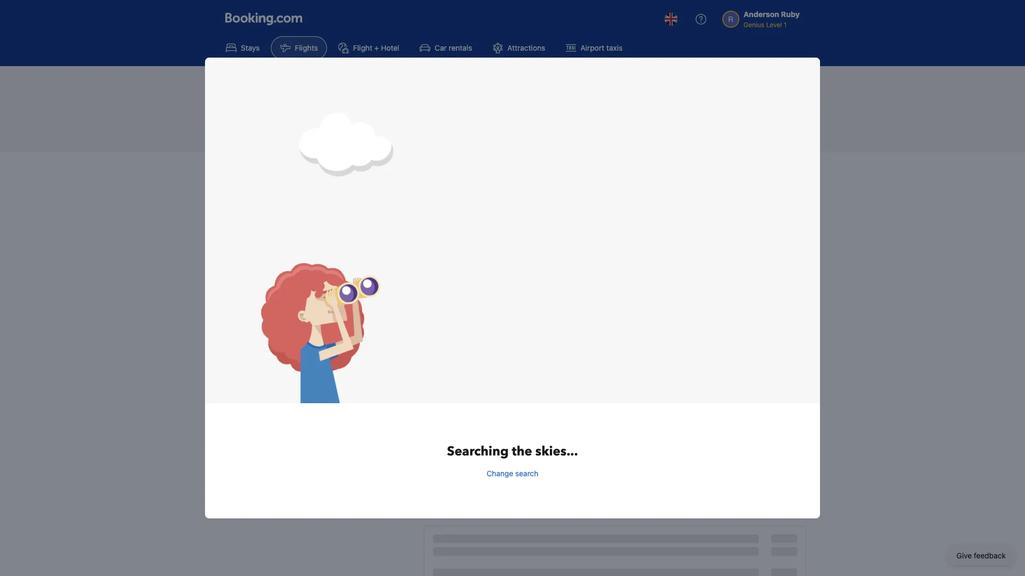 Task type: locate. For each thing, give the bounding box(es) containing it.
rentals
[[449, 44, 472, 52]]

hotel
[[381, 44, 399, 52]]

taxis
[[606, 44, 623, 52]]

change
[[487, 470, 513, 478]]

flight + hotel link
[[329, 36, 409, 60]]

attractions link
[[483, 36, 554, 60]]

search
[[515, 470, 539, 478]]

car rentals link
[[411, 36, 481, 60]]

car
[[435, 44, 447, 52]]

+
[[374, 44, 379, 52]]

stays
[[241, 44, 260, 52]]

skies...
[[536, 443, 578, 461]]

searching the skies...
[[447, 443, 578, 461]]

booking.com logo image
[[225, 13, 302, 25], [225, 13, 302, 25]]

change search
[[487, 470, 539, 478]]

give
[[957, 552, 972, 561]]

flights
[[295, 44, 318, 52]]

change search button
[[487, 469, 539, 480]]

flight
[[353, 44, 372, 52]]

airport taxis
[[581, 44, 623, 52]]



Task type: vqa. For each thing, say whether or not it's contained in the screenshot.
"price" corresponding to $510.41
no



Task type: describe. For each thing, give the bounding box(es) containing it.
the
[[512, 443, 532, 461]]

car rentals
[[435, 44, 472, 52]]

give feedback button
[[948, 547, 1015, 566]]

airport taxis link
[[557, 36, 632, 60]]

flight + hotel
[[353, 44, 399, 52]]

stays link
[[217, 36, 269, 60]]

give feedback
[[957, 552, 1006, 561]]

flights link
[[271, 36, 327, 60]]

searching
[[447, 443, 509, 461]]

airport
[[581, 44, 604, 52]]

attractions
[[508, 44, 545, 52]]

feedback
[[974, 552, 1006, 561]]



